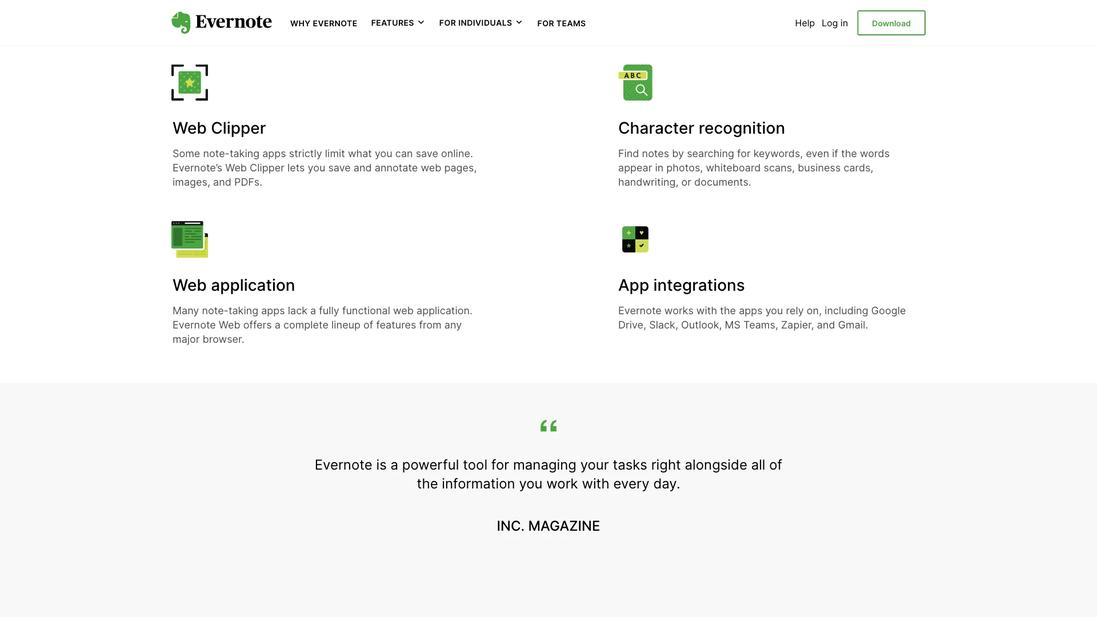 Task type: describe. For each thing, give the bounding box(es) containing it.
1 vertical spatial organize
[[318, 4, 359, 17]]

and down what
[[354, 161, 372, 174]]

many note-taking apps lack a fully functional web application. evernote web offers a complete lineup of features from any major browser.
[[173, 304, 472, 345]]

0 horizontal spatial save
[[328, 161, 351, 174]]

limit
[[325, 147, 345, 159]]

drive,
[[618, 318, 646, 331]]

at
[[362, 4, 372, 17]]

for inside the "evernote is a powerful tool for managing your tasks right alongside all of the information you work with every day."
[[491, 456, 509, 473]]

a inside the "evernote is a powerful tool for managing your tasks right alongside all of the information you work with every day."
[[391, 456, 398, 473]]

works inside have an iphone and a windows computer? android and mac? like using linux? unlike most note-taking apps, evernote works on them all.
[[618, 19, 647, 31]]

slack,
[[649, 318, 678, 331]]

iphone
[[661, 0, 694, 2]]

web inside some note-taking apps strictly limit what you can save online. evernote's web clipper lets you save and annotate web pages, images, and pdfs.
[[225, 161, 247, 174]]

don't
[[290, 4, 315, 17]]

for for for teams
[[537, 18, 554, 28]]

log
[[822, 17, 838, 28]]

system
[[173, 4, 208, 17]]

taking inside have an iphone and a windows computer? android and mac? like using linux? unlike most note-taking apps, evernote works on them all.
[[790, 4, 820, 17]]

is inside the "evernote is a powerful tool for managing your tasks right alongside all of the information you work with every day."
[[376, 456, 387, 473]]

1 horizontal spatial save
[[416, 147, 438, 159]]

web inside many note-taking apps lack a fully functional web application. evernote web offers a complete lineup of features from any major browser.
[[393, 304, 414, 316]]

and up unlike
[[697, 0, 715, 2]]

integrations
[[653, 275, 745, 295]]

from
[[419, 318, 442, 331]]

for teams link
[[537, 17, 586, 28]]

teams,
[[743, 318, 778, 331]]

zapier,
[[781, 318, 814, 331]]

is inside evernote doesn't force you to organize a certain way. create a system of notebooks or don't organize at all. any note is a quick search away.
[[437, 4, 445, 17]]

all. inside evernote doesn't force you to organize a certain way. create a system of notebooks or don't organize at all. any note is a quick search away.
[[375, 4, 388, 17]]

evernote inside evernote works with the apps you rely on, including google drive, slack, outlook, ms teams, zapier, and gmail.
[[618, 304, 662, 316]]

to
[[306, 0, 316, 2]]

force
[[257, 0, 282, 2]]

find
[[618, 147, 639, 159]]

evernote works with the apps you rely on, including google drive, slack, outlook, ms teams, zapier, and gmail.
[[618, 304, 906, 331]]

have
[[618, 0, 643, 2]]

words
[[860, 147, 890, 159]]

find notes by searching for keywords, even if the words appear in photos, whiteboard scans, business cards, handwriting, or documents.
[[618, 147, 890, 188]]

have an iphone and a windows computer? android and mac? like using linux? unlike most note-taking apps, evernote works on them all.
[[618, 0, 916, 31]]

computer?
[[774, 0, 825, 2]]

some note-taking apps strictly limit what you can save online. evernote's web clipper lets you save and annotate web pages, images, and pdfs.
[[173, 147, 477, 188]]

web application
[[173, 275, 295, 295]]

keywords,
[[754, 147, 803, 159]]

clipper inside some note-taking apps strictly limit what you can save online. evernote's web clipper lets you save and annotate web pages, images, and pdfs.
[[250, 161, 284, 174]]

web clipper image
[[171, 64, 208, 101]]

functional
[[342, 304, 390, 316]]

notebooks
[[223, 4, 275, 17]]

or inside evernote doesn't force you to organize a certain way. create a system of notebooks or don't organize at all. any note is a quick search away.
[[278, 4, 288, 17]]

for for for individuals
[[439, 18, 456, 28]]

you inside the "evernote is a powerful tool for managing your tasks right alongside all of the information you work with every day."
[[519, 475, 543, 492]]

character recognition
[[618, 118, 785, 138]]

application.
[[417, 304, 472, 316]]

inc.
[[497, 517, 525, 534]]

online.
[[441, 147, 473, 159]]

android
[[828, 0, 866, 2]]

even
[[806, 147, 829, 159]]

on
[[650, 19, 662, 31]]

or inside find notes by searching for keywords, even if the words appear in photos, whiteboard scans, business cards, handwriting, or documents.
[[681, 176, 691, 188]]

your
[[580, 456, 609, 473]]

appear
[[618, 161, 652, 174]]

you inside evernote doesn't force you to organize a certain way. create a system of notebooks or don't organize at all. any note is a quick search away.
[[285, 0, 303, 2]]

and inside evernote works with the apps you rely on, including google drive, slack, outlook, ms teams, zapier, and gmail.
[[817, 318, 835, 331]]

photos,
[[666, 161, 703, 174]]

app
[[618, 275, 649, 295]]

all. inside have an iphone and a windows computer? android and mac? like using linux? unlike most note-taking apps, evernote works on them all.
[[693, 19, 707, 31]]

tool
[[463, 456, 487, 473]]

for individuals button
[[439, 17, 524, 28]]

lack
[[288, 304, 307, 316]]

most
[[736, 4, 761, 17]]

apps for web clipper
[[262, 147, 286, 159]]

outlook,
[[681, 318, 722, 331]]

with inside evernote works with the apps you rely on, including google drive, slack, outlook, ms teams, zapier, and gmail.
[[696, 304, 717, 316]]

offers
[[243, 318, 272, 331]]

app integrations
[[618, 275, 745, 295]]

note- for clipper
[[203, 147, 230, 159]]

way.
[[409, 0, 431, 2]]

gmail.
[[838, 318, 868, 331]]

images,
[[173, 176, 210, 188]]

rely
[[786, 304, 804, 316]]

for inside find notes by searching for keywords, even if the words appear in photos, whiteboard scans, business cards, handwriting, or documents.
[[737, 147, 751, 159]]

the inside evernote works with the apps you rely on, including google drive, slack, outlook, ms teams, zapier, and gmail.
[[720, 304, 736, 316]]

web inside many note-taking apps lack a fully functional web application. evernote web offers a complete lineup of features from any major browser.
[[219, 318, 240, 331]]

unlike
[[704, 4, 733, 17]]

every
[[613, 475, 650, 492]]

windows
[[726, 0, 771, 2]]

0 vertical spatial organize
[[318, 0, 360, 2]]

cards,
[[844, 161, 873, 174]]

documents.
[[694, 176, 751, 188]]

google
[[871, 304, 906, 316]]

teams
[[556, 18, 586, 28]]

information
[[442, 475, 515, 492]]

you down strictly
[[308, 161, 325, 174]]

features
[[376, 318, 416, 331]]

major
[[173, 333, 200, 345]]

why evernote link
[[290, 17, 358, 28]]

annotate
[[375, 161, 418, 174]]

of for is
[[769, 456, 782, 473]]

away.
[[237, 19, 265, 31]]

work
[[546, 475, 578, 492]]

notes
[[642, 147, 669, 159]]

download
[[872, 18, 911, 28]]

fully
[[319, 304, 339, 316]]

what
[[348, 147, 372, 159]]

search icon image
[[617, 64, 654, 101]]

recognition
[[699, 118, 785, 138]]



Task type: vqa. For each thing, say whether or not it's contained in the screenshot.
Linux?
yes



Task type: locate. For each thing, give the bounding box(es) containing it.
note
[[413, 4, 434, 17]]

works down like
[[618, 19, 647, 31]]

1 vertical spatial of
[[363, 318, 373, 331]]

features button
[[371, 17, 426, 28]]

inc. magazine
[[497, 517, 600, 534]]

taking up "offers"
[[229, 304, 258, 316]]

1 horizontal spatial in
[[841, 17, 848, 28]]

a up unlike
[[718, 0, 724, 2]]

1 horizontal spatial or
[[681, 176, 691, 188]]

why
[[290, 18, 311, 28]]

1 vertical spatial in
[[655, 161, 664, 174]]

0 horizontal spatial of
[[211, 4, 220, 17]]

0 horizontal spatial all.
[[375, 4, 388, 17]]

for left teams
[[537, 18, 554, 28]]

0 vertical spatial save
[[416, 147, 438, 159]]

tasks
[[613, 456, 647, 473]]

you up annotate
[[375, 147, 392, 159]]

evernote logo image
[[171, 11, 272, 34]]

0 horizontal spatial or
[[278, 4, 288, 17]]

web up many
[[173, 275, 207, 295]]

a left powerful
[[391, 456, 398, 473]]

taking inside some note-taking apps strictly limit what you can save online. evernote's web clipper lets you save and annotate web pages, images, and pdfs.
[[230, 147, 260, 159]]

and left mac?
[[869, 0, 887, 2]]

you inside evernote works with the apps you rely on, including google drive, slack, outlook, ms teams, zapier, and gmail.
[[766, 304, 783, 316]]

with up outlook, at the bottom right
[[696, 304, 717, 316]]

1 vertical spatial for
[[491, 456, 509, 473]]

evernote doesn't force you to organize a certain way. create a system of notebooks or don't organize at all. any note is a quick search away.
[[173, 0, 475, 31]]

2 horizontal spatial of
[[769, 456, 782, 473]]

is down create on the top left of page
[[437, 4, 445, 17]]

1 vertical spatial the
[[720, 304, 736, 316]]

all
[[751, 456, 765, 473]]

2 vertical spatial taking
[[229, 304, 258, 316]]

you up teams,
[[766, 304, 783, 316]]

in inside find notes by searching for keywords, even if the words appear in photos, whiteboard scans, business cards, handwriting, or documents.
[[655, 161, 664, 174]]

1 horizontal spatial works
[[664, 304, 694, 316]]

a inside have an iphone and a windows computer? android and mac? like using linux? unlike most note-taking apps, evernote works on them all.
[[718, 0, 724, 2]]

search
[[201, 19, 234, 31]]

of up search
[[211, 4, 220, 17]]

an
[[646, 0, 658, 2]]

help link
[[795, 17, 815, 28]]

taking up "pdfs."
[[230, 147, 260, 159]]

log in link
[[822, 17, 848, 28]]

evernote inside the "evernote is a powerful tool for managing your tasks right alongside all of the information you work with every day."
[[315, 456, 372, 473]]

quick
[[173, 19, 199, 31]]

day.
[[653, 475, 680, 492]]

taking for clipper
[[230, 147, 260, 159]]

including
[[825, 304, 868, 316]]

like
[[618, 4, 638, 17]]

1 vertical spatial all.
[[693, 19, 707, 31]]

whiteboard
[[706, 161, 761, 174]]

1 vertical spatial clipper
[[250, 161, 284, 174]]

2 vertical spatial note-
[[202, 304, 229, 316]]

0 vertical spatial in
[[841, 17, 848, 28]]

apps,
[[823, 4, 849, 17]]

1 vertical spatial save
[[328, 161, 351, 174]]

powerful
[[402, 456, 459, 473]]

web inside some note-taking apps strictly limit what you can save online. evernote's web clipper lets you save and annotate web pages, images, and pdfs.
[[421, 161, 441, 174]]

note- for application
[[202, 304, 229, 316]]

searching
[[687, 147, 734, 159]]

evernote inside evernote doesn't force you to organize a certain way. create a system of notebooks or don't organize at all. any note is a quick search away.
[[173, 0, 216, 2]]

many
[[173, 304, 199, 316]]

1 vertical spatial or
[[681, 176, 691, 188]]

of for doesn't
[[211, 4, 220, 17]]

0 vertical spatial works
[[618, 19, 647, 31]]

on,
[[807, 304, 822, 316]]

handwriting,
[[618, 176, 679, 188]]

1 vertical spatial works
[[664, 304, 694, 316]]

some
[[173, 147, 200, 159]]

1 vertical spatial web
[[393, 304, 414, 316]]

0 horizontal spatial in
[[655, 161, 664, 174]]

a up at
[[363, 0, 369, 2]]

why evernote
[[290, 18, 358, 28]]

help
[[795, 17, 815, 28]]

web up "pdfs."
[[225, 161, 247, 174]]

with
[[696, 304, 717, 316], [582, 475, 610, 492]]

1 horizontal spatial web
[[421, 161, 441, 174]]

note- inside have an iphone and a windows computer? android and mac? like using linux? unlike most note-taking apps, evernote works on them all.
[[763, 4, 790, 17]]

0 horizontal spatial with
[[582, 475, 610, 492]]

app integrations icon image
[[617, 221, 654, 258]]

if
[[832, 147, 838, 159]]

web up features
[[393, 304, 414, 316]]

save right can
[[416, 147, 438, 159]]

0 vertical spatial the
[[841, 147, 857, 159]]

0 vertical spatial all.
[[375, 4, 388, 17]]

of inside evernote doesn't force you to organize a certain way. create a system of notebooks or don't organize at all. any note is a quick search away.
[[211, 4, 220, 17]]

0 vertical spatial with
[[696, 304, 717, 316]]

works up slack,
[[664, 304, 694, 316]]

0 vertical spatial is
[[437, 4, 445, 17]]

features
[[371, 18, 414, 28]]

organize
[[318, 0, 360, 2], [318, 4, 359, 17]]

ms
[[725, 318, 741, 331]]

pages,
[[444, 161, 477, 174]]

character
[[618, 118, 694, 138]]

the up ms
[[720, 304, 736, 316]]

them
[[665, 19, 690, 31]]

apps
[[262, 147, 286, 159], [261, 304, 285, 316], [739, 304, 763, 316]]

any
[[444, 318, 462, 331]]

0 horizontal spatial works
[[618, 19, 647, 31]]

for inside for individuals button
[[439, 18, 456, 28]]

note- right many
[[202, 304, 229, 316]]

log in
[[822, 17, 848, 28]]

the inside the "evernote is a powerful tool for managing your tasks right alongside all of the information you work with every day."
[[417, 475, 438, 492]]

a up for individuals on the top left of page
[[469, 0, 475, 2]]

2 vertical spatial the
[[417, 475, 438, 492]]

doesn't
[[219, 0, 254, 2]]

the right if
[[841, 147, 857, 159]]

1 horizontal spatial for
[[737, 147, 751, 159]]

1 horizontal spatial the
[[720, 304, 736, 316]]

apps inside evernote works with the apps you rely on, including google drive, slack, outlook, ms teams, zapier, and gmail.
[[739, 304, 763, 316]]

1 horizontal spatial for
[[537, 18, 554, 28]]

is
[[437, 4, 445, 17], [376, 456, 387, 473]]

0 horizontal spatial web
[[393, 304, 414, 316]]

1 vertical spatial note-
[[203, 147, 230, 159]]

works inside evernote works with the apps you rely on, including google drive, slack, outlook, ms teams, zapier, and gmail.
[[664, 304, 694, 316]]

managing
[[513, 456, 577, 473]]

in right log
[[841, 17, 848, 28]]

and
[[697, 0, 715, 2], [869, 0, 887, 2], [354, 161, 372, 174], [213, 176, 231, 188], [817, 318, 835, 331]]

of right the all
[[769, 456, 782, 473]]

for individuals
[[439, 18, 512, 28]]

a down create on the top left of page
[[448, 4, 454, 17]]

0 vertical spatial note-
[[763, 4, 790, 17]]

any
[[391, 4, 410, 17]]

0 vertical spatial web
[[421, 161, 441, 174]]

note- up evernote's
[[203, 147, 230, 159]]

alongside
[[685, 456, 747, 473]]

with down the your
[[582, 475, 610, 492]]

1 vertical spatial is
[[376, 456, 387, 473]]

magazine
[[528, 517, 600, 534]]

apps inside many note-taking apps lack a fully functional web application. evernote web offers a complete lineup of features from any major browser.
[[261, 304, 285, 316]]

lineup
[[331, 318, 361, 331]]

for right tool
[[491, 456, 509, 473]]

web
[[421, 161, 441, 174], [393, 304, 414, 316]]

0 horizontal spatial for
[[491, 456, 509, 473]]

2 vertical spatial of
[[769, 456, 782, 473]]

all. down certain
[[375, 4, 388, 17]]

certain
[[372, 0, 406, 2]]

1 vertical spatial taking
[[230, 147, 260, 159]]

save down limit
[[328, 161, 351, 174]]

0 horizontal spatial the
[[417, 475, 438, 492]]

can
[[395, 147, 413, 159]]

evernote
[[173, 0, 216, 2], [852, 4, 896, 17], [313, 18, 358, 28], [618, 304, 662, 316], [173, 318, 216, 331], [315, 456, 372, 473]]

apps up teams,
[[739, 304, 763, 316]]

using
[[641, 4, 667, 17]]

0 vertical spatial of
[[211, 4, 220, 17]]

browser.
[[203, 333, 244, 345]]

scans,
[[764, 161, 795, 174]]

and down "on,"
[[817, 318, 835, 331]]

for inside for teams link
[[537, 18, 554, 28]]

evernote inside many note-taking apps lack a fully functional web application. evernote web offers a complete lineup of features from any major browser.
[[173, 318, 216, 331]]

0 vertical spatial clipper
[[211, 118, 266, 138]]

1 horizontal spatial of
[[363, 318, 373, 331]]

is left powerful
[[376, 456, 387, 473]]

for up the "whiteboard"
[[737, 147, 751, 159]]

2 horizontal spatial the
[[841, 147, 857, 159]]

with inside the "evernote is a powerful tool for managing your tasks right alongside all of the information you work with every day."
[[582, 475, 610, 492]]

application
[[211, 275, 295, 295]]

clipper
[[211, 118, 266, 138], [250, 161, 284, 174]]

apps inside some note-taking apps strictly limit what you can save online. evernote's web clipper lets you save and annotate web pages, images, and pdfs.
[[262, 147, 286, 159]]

download link
[[857, 10, 926, 35]]

0 vertical spatial or
[[278, 4, 288, 17]]

web up browser.
[[219, 318, 240, 331]]

taking inside many note-taking apps lack a fully functional web application. evernote web offers a complete lineup of features from any major browser.
[[229, 304, 258, 316]]

1 horizontal spatial is
[[437, 4, 445, 17]]

0 vertical spatial taking
[[790, 4, 820, 17]]

1 horizontal spatial with
[[696, 304, 717, 316]]

taking for application
[[229, 304, 258, 316]]

note- inside some note-taking apps strictly limit what you can save online. evernote's web clipper lets you save and annotate web pages, images, and pdfs.
[[203, 147, 230, 159]]

the inside find notes by searching for keywords, even if the words appear in photos, whiteboard scans, business cards, handwriting, or documents.
[[841, 147, 857, 159]]

of inside many note-taking apps lack a fully functional web application. evernote web offers a complete lineup of features from any major browser.
[[363, 318, 373, 331]]

0 horizontal spatial is
[[376, 456, 387, 473]]

apps for web application
[[261, 304, 285, 316]]

note- down computer?
[[763, 4, 790, 17]]

the down powerful
[[417, 475, 438, 492]]

0 vertical spatial for
[[737, 147, 751, 159]]

web
[[173, 118, 207, 138], [225, 161, 247, 174], [173, 275, 207, 295], [219, 318, 240, 331]]

browser icon image
[[171, 221, 208, 258]]

a right "offers"
[[275, 318, 280, 331]]

0 horizontal spatial for
[[439, 18, 456, 28]]

of down functional at the left of the page
[[363, 318, 373, 331]]

you up don't
[[285, 0, 303, 2]]

individuals
[[458, 18, 512, 28]]

you
[[285, 0, 303, 2], [375, 147, 392, 159], [308, 161, 325, 174], [766, 304, 783, 316], [519, 475, 543, 492]]

web clipper
[[173, 118, 266, 138]]

1 horizontal spatial all.
[[693, 19, 707, 31]]

of inside the "evernote is a powerful tool for managing your tasks right alongside all of the information you work with every day."
[[769, 456, 782, 473]]

web left pages,
[[421, 161, 441, 174]]

a right "lack"
[[310, 304, 316, 316]]

in down notes
[[655, 161, 664, 174]]

or down force
[[278, 4, 288, 17]]

of
[[211, 4, 220, 17], [363, 318, 373, 331], [769, 456, 782, 473]]

you down managing
[[519, 475, 543, 492]]

apps up "offers"
[[261, 304, 285, 316]]

complete
[[283, 318, 329, 331]]

for down create on the top left of page
[[439, 18, 456, 28]]

create
[[434, 0, 466, 2]]

strictly
[[289, 147, 322, 159]]

taking down computer?
[[790, 4, 820, 17]]

or down photos,
[[681, 176, 691, 188]]

1 vertical spatial with
[[582, 475, 610, 492]]

all. down linux?
[[693, 19, 707, 31]]

and left "pdfs."
[[213, 176, 231, 188]]

by
[[672, 147, 684, 159]]

right
[[651, 456, 681, 473]]

business
[[798, 161, 841, 174]]

web up some
[[173, 118, 207, 138]]

evernote inside have an iphone and a windows computer? android and mac? like using linux? unlike most note-taking apps, evernote works on them all.
[[852, 4, 896, 17]]

apps left strictly
[[262, 147, 286, 159]]

a
[[363, 0, 369, 2], [469, 0, 475, 2], [718, 0, 724, 2], [448, 4, 454, 17], [310, 304, 316, 316], [275, 318, 280, 331], [391, 456, 398, 473]]

note- inside many note-taking apps lack a fully functional web application. evernote web offers a complete lineup of features from any major browser.
[[202, 304, 229, 316]]



